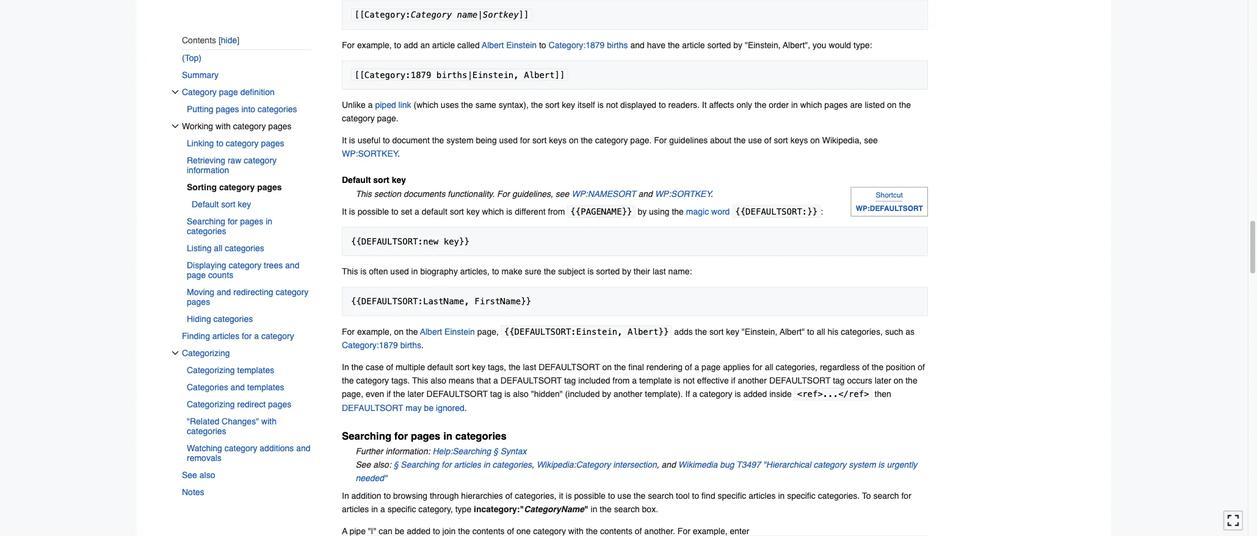 Task type: describe. For each thing, give the bounding box(es) containing it.
{{pagename}}
[[571, 207, 632, 217]]

in down "hierarchical
[[778, 492, 785, 502]]

{{defaultsort:new
[[351, 237, 439, 247]]

1 horizontal spatial tag
[[564, 376, 576, 386]]

the down the "itself"
[[581, 136, 593, 146]]

defaultsort inside the <ref>...</ref> then defaultsort may be ignored .
[[342, 404, 403, 413]]

box.
[[642, 505, 658, 515]]

defaultsort up ""hidden""
[[501, 376, 562, 386]]

pages inside searching for pages in categories
[[240, 217, 263, 226]]

categories inside "related changes" with categories
[[187, 427, 226, 437]]

is inside (which uses the same syntax), the sort key itself is not displayed to readers. it affects only the order in which pages are listed on the category page.
[[598, 101, 604, 110]]

redirecting
[[233, 288, 273, 297]]

to down wikipedia:category intersection link
[[608, 492, 615, 502]]

as
[[906, 327, 915, 337]]

a up "effective"
[[695, 363, 699, 373]]

fullscreen image
[[1228, 515, 1240, 527]]

to inside it is useful to document the system being used for sort keys on the category page. for guidelines about the use of sort keys on wikipedia, see wp:sortkey .
[[383, 136, 390, 146]]

a left piped
[[368, 101, 373, 110]]

sort inside it is possible to set a default sort key which is different from {{pagename}} by using the magic word {{defaultsort:}} :
[[450, 207, 464, 217]]

into
[[242, 104, 255, 114]]

{{defaultsort:einstein,
[[504, 327, 623, 337]]

page inside displaying category trees and page counts
[[187, 270, 206, 280]]

(which
[[414, 101, 439, 110]]

to right "linking"
[[216, 139, 223, 148]]

listed
[[865, 101, 885, 110]]

§ syntax
[[494, 447, 527, 457]]

watching
[[187, 444, 222, 454]]

to left find
[[692, 492, 699, 502]]

sort inside (which uses the same syntax), the sort key itself is not displayed to readers. it affects only the order in which pages are listed on the category page.
[[545, 101, 560, 110]]

unlike a piped link
[[342, 101, 411, 110]]

by inside in the case of multiple default sort key tags, the last defaultsort on the final rendering of a page applies for all categories, regardless of the position of the category tags. this also means that a defaultsort tag included from a template is not effective if another defaultsort tag occurs later on the page, even if the later defaultsort tag is also "hidden" (included by another template). if a category is added inside
[[602, 390, 611, 400]]

1 horizontal spatial another
[[738, 376, 767, 386]]

use inside it is useful to document the system being used for sort keys on the category page. for guidelines about the use of sort keys on wikipedia, see wp:sortkey .
[[748, 136, 762, 146]]

effective
[[697, 376, 729, 386]]

sort down order
[[774, 136, 788, 146]]

1 vertical spatial sorted
[[596, 267, 620, 277]]

for inside it is useful to document the system being used for sort keys on the category page. for guidelines about the use of sort keys on wikipedia, see wp:sortkey .
[[654, 136, 667, 146]]

of right rendering
[[685, 363, 692, 373]]

articles down "help:searching"
[[454, 461, 481, 470]]

of up occurs at bottom right
[[862, 363, 870, 373]]

use inside the in addition to browsing through hierarchies of categories, it is possible to use the search tool to find specific articles in specific categories. to search for articles in a specific category, type
[[618, 492, 631, 502]]

to right "addition"
[[384, 492, 391, 502]]

sort down sorting category pages on the top left
[[221, 200, 235, 209]]

which inside (which uses the same syntax), the sort key itself is not displayed to readers. it affects only the order in which pages are listed on the category page.
[[800, 101, 822, 110]]

category down hiding categories link
[[261, 332, 294, 341]]

are
[[850, 101, 863, 110]]

the down tags.
[[393, 390, 405, 400]]

births|einstein,
[[437, 70, 519, 80]]

and left have
[[631, 41, 645, 50]]

removals
[[187, 454, 222, 463]]

guidelines,
[[512, 189, 553, 199]]

watching category additions and removals link
[[187, 440, 311, 467]]

key inside it is possible to set a default sort key which is different from {{pagename}} by using the magic word {{defaultsort:}} :
[[467, 207, 480, 217]]

see inside it is useful to document the system being used for sort keys on the category page. for guidelines about the use of sort keys on wikipedia, see wp:sortkey .
[[864, 136, 878, 146]]

not inside (which uses the same syntax), the sort key itself is not displayed to readers. it affects only the order in which pages are listed on the category page.
[[606, 101, 618, 110]]

the inside it is possible to set a default sort key which is different from {{pagename}} by using the magic word {{defaultsort:}} :
[[672, 207, 684, 217]]

for up categorizing link
[[242, 332, 252, 341]]

the up occurs at bottom right
[[872, 363, 884, 373]]

categories, inside in the case of multiple default sort key tags, the last defaultsort on the final rendering of a page applies for all categories, regardless of the position of the category tags. this also means that a defaultsort tag included from a template is not effective if another defaultsort tag occurs later on the page, even if the later defaultsort tag is also "hidden" (included by another template). if a category is added inside
[[776, 363, 818, 373]]

a right that
[[493, 376, 498, 386]]

defaultsort up inside
[[769, 376, 831, 386]]

in down "addition"
[[371, 505, 378, 515]]

wp:sortkey inside it is useful to document the system being used for sort keys on the category page. for guidelines about the use of sort keys on wikipedia, see wp:sortkey .
[[342, 149, 398, 159]]

from inside it is possible to set a default sort key which is different from {{pagename}} by using the magic word {{defaultsort:}} :
[[548, 207, 565, 217]]

see also
[[182, 471, 215, 481]]

readers.
[[669, 101, 700, 110]]

the right tags,
[[509, 363, 521, 373]]

categories down § syntax
[[493, 461, 532, 470]]

this is often used in biography articles, to make sure the subject is sorted by their last name:
[[342, 267, 692, 277]]

shortcut link
[[876, 192, 903, 200]]

0 horizontal spatial later
[[408, 390, 424, 400]]

2 keys from the left
[[791, 136, 808, 146]]

category down "effective"
[[700, 390, 733, 400]]

0 vertical spatial all
[[214, 244, 223, 253]]

displaying category trees and page counts link
[[187, 257, 311, 284]]

by left albert",
[[734, 41, 743, 50]]

firstname}}
[[475, 297, 531, 307]]

add
[[404, 41, 418, 50]]

default inside in the case of multiple default sort key tags, the last defaultsort on the final rendering of a page applies for all categories, regardless of the position of the category tags. this also means that a defaultsort tag included from a template is not effective if another defaultsort tag occurs later on the page, even if the later defaultsort tag is also "hidden" (included by another template). if a category is added inside
[[428, 363, 453, 373]]

is down rendering
[[675, 376, 681, 386]]

a down hiding categories link
[[254, 332, 259, 341]]

<ref>...</ref> then defaultsort may be ignored .
[[342, 390, 892, 413]]

on down the "itself"
[[569, 136, 579, 146]]

note containing see also:
[[342, 459, 928, 486]]

and inside moving and redirecting category pages
[[217, 288, 231, 297]]

moving and redirecting category pages link
[[187, 284, 311, 311]]

changes"
[[222, 417, 259, 427]]

0 horizontal spatial with
[[216, 121, 231, 131]]

intersection
[[613, 461, 657, 470]]

in right "
[[591, 505, 598, 515]]

0 vertical spatial "einstein,
[[745, 41, 781, 50]]

births inside for example, on the albert einstein page, {{defaultsort:einstein, albert}} adds the sort key "einstein, albert" to all his categories, such as category:1879 births .
[[400, 341, 421, 351]]

1 vertical spatial used
[[390, 267, 409, 277]]

in inside searching for pages in categories further information: help:searching § syntax
[[443, 431, 453, 443]]

categories up finding articles for a category
[[214, 314, 253, 324]]

1 horizontal spatial later
[[875, 376, 892, 386]]

categories and templates
[[187, 383, 284, 393]]

is left often
[[361, 267, 367, 277]]

is up {{defaultsort:new
[[349, 207, 355, 217]]

from inside in the case of multiple default sort key tags, the last defaultsort on the final rendering of a page applies for all categories, regardless of the position of the category tags. this also means that a defaultsort tag included from a template is not effective if another defaultsort tag occurs later on the page, even if the later defaultsort tag is also "hidden" (included by another template). if a category is added inside
[[613, 376, 630, 386]]

category inside displaying category trees and page counts
[[229, 261, 262, 270]]

searching for searching for pages in categories
[[187, 217, 225, 226]]

possible inside it is possible to set a default sort key which is different from {{pagename}} by using the magic word {{defaultsort:}} :
[[358, 207, 389, 217]]

. inside the <ref>...</ref> then defaultsort may be ignored .
[[465, 404, 467, 413]]

incategory:"
[[474, 505, 524, 515]]

2 horizontal spatial search
[[874, 492, 899, 502]]

pages up linking to category pages link
[[268, 121, 292, 131]]

page, inside in the case of multiple default sort key tags, the last defaultsort on the final rendering of a page applies for all categories, regardless of the position of the category tags. this also means that a defaultsort tag included from a template is not effective if another defaultsort tag occurs later on the page, even if the later defaultsort tag is also "hidden" (included by another template). if a category is added inside
[[342, 390, 363, 400]]

page. inside (which uses the same syntax), the sort key itself is not displayed to readers. it affects only the order in which pages are listed on the category page.
[[377, 114, 399, 124]]

. inside note
[[711, 189, 713, 199]]

shortcut wp:defaultsort
[[856, 192, 923, 213]]

summary link
[[182, 66, 311, 84]]

sort right the being
[[533, 136, 547, 146]]

articles down t3497
[[749, 492, 776, 502]]

pages down category page definition
[[216, 104, 239, 114]]

1 vertical spatial another
[[614, 390, 643, 400]]

1 vertical spatial category
[[182, 87, 217, 97]]

category down putting pages into categories link
[[233, 121, 266, 131]]

the right syntax),
[[531, 101, 543, 110]]

[[category:1879 births|einstein, albert]]
[[354, 70, 565, 80]]

position
[[886, 363, 916, 373]]

for inside the in addition to browsing through hierarchies of categories, it is possible to use the search tool to find specific articles in specific categories. to search for articles in a specific category, type
[[902, 492, 912, 502]]

(top)
[[182, 53, 201, 63]]

useful
[[358, 136, 381, 146]]

to up albert]]
[[539, 41, 546, 50]]

1 horizontal spatial albert
[[482, 41, 504, 50]]

albert einstein link for to
[[482, 41, 537, 50]]

defaultsort up included
[[539, 363, 600, 373]]

category inside moving and redirecting category pages
[[276, 288, 309, 297]]

in for incategory:"
[[342, 492, 349, 502]]

is right subject
[[588, 267, 594, 277]]

searching for pages in categories
[[187, 217, 272, 236]]

albert inside for example, on the albert einstein page, {{defaultsort:einstein, albert}} adds the sort key "einstein, albert" to all his categories, such as category:1879 births .
[[420, 327, 442, 337]]

hide button
[[219, 35, 240, 45]]

the down position
[[906, 376, 918, 386]]

0 horizontal spatial search
[[614, 505, 640, 515]]

. inside it is useful to document the system being used for sort keys on the category page. for guidelines about the use of sort keys on wikipedia, see wp:sortkey .
[[398, 149, 400, 159]]

working
[[182, 121, 213, 131]]

x small image
[[172, 123, 179, 130]]

the right adds
[[695, 327, 707, 337]]

piped link link
[[375, 101, 411, 110]]

see also link
[[182, 467, 311, 484]]

1 vertical spatial default sort key
[[192, 200, 251, 209]]

to left add
[[394, 41, 401, 50]]

by left their at the right of the page
[[622, 267, 631, 277]]

x small image for category page definition
[[172, 88, 179, 96]]

{{defaultsort:lastname, firstname}}
[[351, 297, 531, 307]]

1 horizontal spatial category:1879 births link
[[549, 41, 628, 50]]

1 horizontal spatial default
[[342, 176, 371, 185]]

categories inside searching for pages in categories
[[187, 226, 226, 236]]

this section documents functionality. for guidelines, see wp:namesort and wp:sortkey .
[[356, 189, 713, 199]]

and up 'categorizing redirect pages'
[[231, 383, 245, 393]]

wp:defaultsort link
[[856, 205, 923, 213]]

hiding categories link
[[187, 311, 311, 328]]

1 vertical spatial category:1879 births link
[[342, 341, 421, 351]]

it
[[559, 492, 564, 502]]

their
[[634, 267, 650, 277]]

category up the default sort key link
[[219, 183, 255, 192]]

[[category:1879
[[354, 70, 431, 80]]

and left the wikimedia
[[662, 461, 676, 470]]

for example, on the albert einstein page, {{defaultsort:einstein, albert}} adds the sort key "einstein, albert" to all his categories, such as category:1879 births .
[[342, 327, 915, 351]]

categories down definition at the left top of the page
[[258, 104, 297, 114]]

0 horizontal spatial specific
[[388, 505, 416, 515]]

be
[[424, 404, 434, 413]]

pages down working with category pages link
[[261, 139, 284, 148]]

using
[[649, 207, 670, 217]]

guidelines
[[669, 136, 708, 146]]

name:
[[669, 267, 692, 277]]

further
[[356, 447, 383, 457]]

hide
[[221, 35, 237, 45]]

only
[[737, 101, 752, 110]]

key inside (which uses the same syntax), the sort key itself is not displayed to readers. it affects only the order in which pages are listed on the category page.
[[562, 101, 575, 110]]

1 horizontal spatial last
[[653, 267, 666, 277]]

itself
[[578, 101, 595, 110]]

and inside displaying category trees and page counts
[[285, 261, 300, 270]]

is inside it is useful to document the system being used for sort keys on the category page. for guidelines about the use of sort keys on wikipedia, see wp:sortkey .
[[349, 136, 355, 146]]

1 horizontal spatial also
[[431, 376, 446, 386]]

is left different
[[506, 207, 513, 217]]

find
[[702, 492, 716, 502]]

{{defaultsort:lastname,
[[351, 297, 470, 307]]

the right 'document'
[[432, 136, 444, 146]]

counts
[[208, 270, 233, 280]]

1 horizontal spatial einstein
[[506, 41, 537, 50]]

displayed
[[621, 101, 657, 110]]

template).
[[645, 390, 683, 400]]

of right position
[[918, 363, 925, 373]]

1 horizontal spatial births
[[607, 41, 628, 50]]

for inside note
[[497, 189, 510, 199]]

categories and templates link
[[187, 379, 311, 396]]

watching category additions and removals
[[187, 444, 311, 463]]

magic word link
[[686, 207, 730, 217]]

type
[[455, 505, 472, 515]]

the right uses
[[461, 101, 473, 110]]

redirect
[[237, 400, 266, 410]]

albert]]
[[524, 70, 565, 80]]

the right "
[[600, 505, 612, 515]]

categorizing for categorizing redirect pages
[[187, 400, 235, 410]]

pages right redirect in the left of the page
[[268, 400, 291, 410]]

1 horizontal spatial specific
[[718, 492, 746, 502]]

this inside in the case of multiple default sort key tags, the last defaultsort on the final rendering of a page applies for all categories, regardless of the position of the category tags. this also means that a defaultsort tag included from a template is not effective if another defaultsort tag occurs later on the page, even if the later defaultsort tag is also "hidden" (included by another template). if a category is added inside
[[412, 376, 428, 386]]

included
[[579, 376, 610, 386]]

case
[[366, 363, 384, 373]]

categories, inside the in addition to browsing through hierarchies of categories, it is possible to use the search tool to find specific articles in specific categories. to search for articles in a specific category, type
[[515, 492, 557, 502]]

§ searching for articles in categories link
[[394, 461, 532, 470]]

(top) link
[[182, 49, 311, 66]]

it is useful to document the system being used for sort keys on the category page. for guidelines about the use of sort keys on wikipedia, see wp:sortkey .
[[342, 136, 878, 159]]

is left added
[[735, 390, 741, 400]]

see inside note
[[556, 189, 569, 199]]

system inside it is useful to document the system being used for sort keys on the category page. for guidelines about the use of sort keys on wikipedia, see wp:sortkey .
[[447, 136, 474, 146]]

sorting category pages link
[[187, 179, 320, 196]]

rendering
[[647, 363, 683, 373]]

articles down hiding categories
[[212, 332, 240, 341]]

"einstein, inside for example, on the albert einstein page, {{defaultsort:einstein, albert}} adds the sort key "einstein, albert" to all his categories, such as category:1879 births .
[[742, 327, 778, 337]]

used inside it is useful to document the system being used for sort keys on the category page. for guidelines about the use of sort keys on wikipedia, see wp:sortkey .
[[499, 136, 518, 146]]

0 vertical spatial if
[[731, 376, 736, 386]]

"hidden"
[[531, 390, 563, 400]]

on down position
[[894, 376, 904, 386]]

defaultsort down means
[[427, 390, 488, 400]]

tags,
[[488, 363, 506, 373]]

on up included
[[602, 363, 612, 373]]

note containing this section documents functionality. for guidelines, see
[[342, 187, 928, 201]]

0 horizontal spatial if
[[387, 390, 391, 400]]

category inside (which uses the same syntax), the sort key itself is not displayed to readers. it affects only the order in which pages are listed on the category page.
[[342, 114, 375, 124]]

the inside the in addition to browsing through hierarchies of categories, it is possible to use the search tool to find specific articles in specific categories. to search for articles in a specific category, type
[[634, 492, 646, 502]]

a inside the in addition to browsing through hierarchies of categories, it is possible to use the search tool to find specific articles in specific categories. to search for articles in a specific category, type
[[381, 505, 385, 515]]

if
[[686, 390, 690, 400]]

page inside in the case of multiple default sort key tags, the last defaultsort on the final rendering of a page applies for all categories, regardless of the position of the category tags. this also means that a defaultsort tag included from a template is not effective if another defaultsort tag occurs later on the page, even if the later defaultsort tag is also "hidden" (included by another template). if a category is added inside
[[702, 363, 721, 373]]

the right sure
[[544, 267, 556, 277]]

page. inside it is useful to document the system being used for sort keys on the category page. for guidelines about the use of sort keys on wikipedia, see wp:sortkey .
[[631, 136, 652, 146]]

note containing further information:
[[342, 445, 928, 459]]

link
[[399, 101, 411, 110]]

is down tags,
[[505, 390, 511, 400]]

a inside it is possible to set a default sort key which is different from {{pagename}} by using the magic word {{defaultsort:}} :
[[415, 207, 419, 217]]

about
[[710, 136, 732, 146]]

possible inside the in addition to browsing through hierarchies of categories, it is possible to use the search tool to find specific articles in specific categories. to search for articles in a specific category, type
[[574, 492, 606, 502]]

albert}}
[[628, 327, 669, 337]]

the down {{defaultsort:lastname,
[[406, 327, 418, 337]]

in for <ref>...</ref>
[[342, 363, 349, 373]]

note containing shortcut wp:defaultsort
[[851, 187, 928, 217]]

the right the about
[[734, 136, 746, 146]]

2 horizontal spatial also
[[513, 390, 529, 400]]

1 vertical spatial default
[[192, 200, 219, 209]]

hiding
[[187, 314, 211, 324]]



Task type: vqa. For each thing, say whether or not it's contained in the screenshot.
Sorting category pages
yes



Task type: locate. For each thing, give the bounding box(es) containing it.
2 horizontal spatial tag
[[833, 376, 845, 386]]

2 horizontal spatial specific
[[787, 492, 816, 502]]

categories up watching on the left of page
[[187, 427, 226, 437]]

default inside it is possible to set a default sort key which is different from {{pagename}} by using the magic word {{defaultsort:}} :
[[422, 207, 448, 217]]

1 vertical spatial wp:sortkey
[[655, 189, 711, 199]]

working with category pages
[[182, 121, 292, 131]]

tool
[[676, 492, 690, 502]]

and right additions
[[296, 444, 311, 454]]

it inside (which uses the same syntax), the sort key itself is not displayed to readers. it affects only the order in which pages are listed on the category page.
[[702, 101, 707, 110]]

categories, up inside
[[776, 363, 818, 373]]

from
[[548, 207, 565, 217], [613, 376, 630, 386]]

0 vertical spatial another
[[738, 376, 767, 386]]

0 vertical spatial einstein
[[506, 41, 537, 50]]

1 horizontal spatial sorted
[[708, 41, 731, 50]]

the right have
[[668, 41, 680, 50]]

0 horizontal spatial all
[[214, 244, 223, 253]]

category:1879 inside for example, on the albert einstein page, {{defaultsort:einstein, albert}} adds the sort key "einstein, albert" to all his categories, such as category:1879 births .
[[342, 341, 398, 351]]

category inside it is useful to document the system being used for sort keys on the category page. for guidelines about the use of sort keys on wikipedia, see wp:sortkey .
[[595, 136, 628, 146]]

it for {{pagename}}
[[342, 207, 347, 217]]

page,
[[477, 327, 499, 337], [342, 390, 363, 400]]

default
[[342, 176, 371, 185], [192, 200, 219, 209]]

0 vertical spatial see
[[864, 136, 878, 146]]

by left using
[[638, 207, 647, 217]]

to inside it is possible to set a default sort key which is different from {{pagename}} by using the magic word {{defaultsort:}} :
[[391, 207, 399, 217]]

on right listed
[[887, 101, 897, 110]]

2 , from the left
[[657, 461, 659, 470]]

[[category:
[[354, 10, 411, 20]]

wp:sortkey link inside note
[[655, 189, 711, 199]]

0 horizontal spatial einstein
[[445, 327, 475, 337]]

1 horizontal spatial if
[[731, 376, 736, 386]]

to left make
[[492, 267, 499, 277]]

category up categories.
[[814, 461, 847, 470]]

categories.
[[818, 492, 860, 502]]

on inside (which uses the same syntax), the sort key itself is not displayed to readers. it affects only the order in which pages are listed on the category page.
[[887, 101, 897, 110]]

functionality.
[[448, 189, 495, 199]]

search
[[648, 492, 674, 502], [874, 492, 899, 502], [614, 505, 640, 515]]

"einstein, left albert",
[[745, 41, 781, 50]]

1 horizontal spatial default sort key
[[342, 176, 406, 185]]

0 vertical spatial not
[[606, 101, 618, 110]]

0 vertical spatial from
[[548, 207, 565, 217]]

"
[[584, 505, 589, 515]]

categories
[[187, 383, 228, 393]]

for inside searching for pages in categories
[[228, 217, 238, 226]]

multiple
[[396, 363, 425, 373]]

1 vertical spatial if
[[387, 390, 391, 400]]

{{defaultsort:new key}}
[[351, 237, 470, 247]]

categorizing down categories
[[187, 400, 235, 410]]

called
[[458, 41, 480, 50]]

1 vertical spatial possible
[[574, 492, 606, 502]]

,
[[532, 461, 534, 470], [657, 461, 659, 470]]

section
[[374, 189, 401, 199]]

x small image
[[172, 88, 179, 96], [172, 350, 179, 357]]

wp:sortkey down useful
[[342, 149, 398, 159]]

1 vertical spatial see
[[556, 189, 569, 199]]

t3497
[[737, 461, 761, 470]]

category
[[342, 114, 375, 124], [233, 121, 266, 131], [595, 136, 628, 146], [226, 139, 259, 148], [244, 156, 277, 165], [219, 183, 255, 192], [229, 261, 262, 270], [276, 288, 309, 297], [261, 332, 294, 341], [356, 376, 389, 386], [700, 390, 733, 400], [225, 444, 257, 454], [814, 461, 847, 470]]

category inside wikimedia bug t3497 "hierarchical category system is urgently needed"
[[814, 461, 847, 470]]

key inside the default sort key link
[[238, 200, 251, 209]]

categorizing redirect pages link
[[187, 396, 311, 413]]

sort inside in the case of multiple default sort key tags, the last defaultsort on the final rendering of a page applies for all categories, regardless of the position of the category tags. this also means that a defaultsort tag included from a template is not effective if another defaultsort tag occurs later on the page, even if the later defaultsort tag is also "hidden" (included by another template). if a category is added inside
[[456, 363, 470, 373]]

biography
[[420, 267, 458, 277]]

system inside wikimedia bug t3497 "hierarchical category system is urgently needed"
[[849, 461, 876, 470]]

1 horizontal spatial page.
[[631, 136, 652, 146]]

categorizing for categorizing templates
[[187, 366, 235, 376]]

default
[[422, 207, 448, 217], [428, 363, 453, 373]]

searching inside searching for pages in categories further information: help:searching § syntax
[[342, 431, 392, 443]]

0 vertical spatial default
[[422, 207, 448, 217]]

such
[[885, 327, 903, 337]]

in right order
[[791, 101, 798, 110]]

0 vertical spatial it
[[702, 101, 707, 110]]

:
[[821, 207, 823, 217]]

is inside wikimedia bug t3497 "hierarchical category system is urgently needed"
[[879, 461, 885, 470]]

bug
[[720, 461, 735, 470]]

. up multiple
[[421, 341, 424, 351]]

0 horizontal spatial category:1879
[[342, 341, 398, 351]]

1 horizontal spatial wp:sortkey link
[[655, 189, 711, 199]]

births left have
[[607, 41, 628, 50]]

category down trees
[[276, 288, 309, 297]]

use
[[748, 136, 762, 146], [618, 492, 631, 502]]

see up notes
[[182, 471, 197, 481]]

example, inside for example, on the albert einstein page, {{defaultsort:einstein, albert}} adds the sort key "einstein, albert" to all his categories, such as category:1879 births .
[[357, 327, 392, 337]]

putting
[[187, 104, 214, 114]]

for right applies
[[753, 363, 763, 373]]

sort down "functionality."
[[450, 207, 464, 217]]

categories, inside for example, on the albert einstein page, {{defaultsort:einstein, albert}} adds the sort key "einstein, albert" to all his categories, such as category:1879 births .
[[841, 327, 883, 337]]

sorting
[[187, 183, 217, 192]]

urgently
[[887, 461, 917, 470]]

through
[[430, 492, 459, 502]]

1 vertical spatial it
[[342, 136, 347, 146]]

category inside retrieving raw category information
[[244, 156, 277, 165]]

key inside for example, on the albert einstein page, {{defaultsort:einstein, albert}} adds the sort key "einstein, albert" to all his categories, such as category:1879 births .
[[726, 327, 740, 337]]

1 vertical spatial use
[[618, 492, 631, 502]]

categories up displaying category trees and page counts
[[225, 244, 264, 253]]

1 , from the left
[[532, 461, 534, 470]]

1 vertical spatial system
[[849, 461, 876, 470]]

additions
[[260, 444, 294, 454]]

1 vertical spatial x small image
[[172, 350, 179, 357]]

key up section
[[392, 176, 406, 185]]

1 horizontal spatial ,
[[657, 461, 659, 470]]

1 horizontal spatial system
[[849, 461, 876, 470]]

all up inside
[[765, 363, 774, 373]]

searching
[[187, 217, 225, 226], [342, 431, 392, 443]]

albert einstein link down sortkey
[[482, 41, 537, 50]]

0 vertical spatial which
[[800, 101, 822, 110]]

subject
[[558, 267, 585, 277]]

with inside "related changes" with categories
[[261, 417, 277, 427]]

retrieving raw category information link
[[187, 152, 311, 179]]

sort right adds
[[710, 327, 724, 337]]

see down further
[[356, 461, 371, 470]]

sort inside for example, on the albert einstein page, {{defaultsort:einstein, albert}} adds the sort key "einstein, albert" to all his categories, such as category:1879 births .
[[710, 327, 724, 337]]

notes
[[182, 488, 204, 498]]

1 horizontal spatial search
[[648, 492, 674, 502]]

page, down firstname}}
[[477, 327, 499, 337]]

on down {{defaultsort:lastname,
[[394, 327, 404, 337]]

0 vertical spatial use
[[748, 136, 762, 146]]

pages up the default sort key link
[[257, 183, 282, 192]]

in up "help:searching"
[[443, 431, 453, 443]]

word
[[712, 207, 730, 217]]

pages inside searching for pages in categories further information: help:searching § syntax
[[411, 431, 441, 443]]

sorted left their at the right of the page
[[596, 267, 620, 277]]

tag
[[564, 376, 576, 386], [833, 376, 845, 386], [490, 390, 502, 400]]

2 vertical spatial all
[[765, 363, 774, 373]]

displaying category trees and page counts
[[187, 261, 300, 280]]

1 x small image from the top
[[172, 88, 179, 96]]

information
[[187, 165, 229, 175]]

wp:sortkey link
[[342, 149, 398, 159], [655, 189, 711, 199]]

all inside for example, on the albert einstein page, {{defaultsort:einstein, albert}} adds the sort key "einstein, albert" to all his categories, such as category:1879 births .
[[817, 327, 826, 337]]

search up box.
[[648, 492, 674, 502]]

note
[[342, 187, 928, 201], [851, 187, 928, 217], [342, 445, 928, 459], [342, 459, 928, 486]]

and
[[631, 41, 645, 50], [638, 189, 653, 199], [285, 261, 300, 270], [217, 288, 231, 297], [231, 383, 245, 393], [296, 444, 311, 454], [662, 461, 676, 470]]

1 horizontal spatial with
[[261, 417, 277, 427]]

moving
[[187, 288, 214, 297]]

is inside the in addition to browsing through hierarchies of categories, it is possible to use the search tool to find specific articles in specific categories. to search for articles in a specific category, type
[[566, 492, 572, 502]]

0 horizontal spatial default
[[192, 200, 219, 209]]

pages up 'hiding'
[[187, 297, 210, 307]]

a down final at the bottom
[[632, 376, 637, 386]]

1 horizontal spatial which
[[800, 101, 822, 110]]

einstein inside for example, on the albert einstein page, {{defaultsort:einstein, albert}} adds the sort key "einstein, albert" to all his categories, such as category:1879 births .
[[445, 327, 475, 337]]

also left ""hidden""
[[513, 390, 529, 400]]

0 vertical spatial also
[[431, 376, 446, 386]]

templates inside categorizing templates link
[[237, 366, 274, 376]]

page. down (which uses the same syntax), the sort key itself is not displayed to readers. it affects only the order in which pages are listed on the category page.
[[631, 136, 652, 146]]

1 vertical spatial categories,
[[776, 363, 818, 373]]

this inside note
[[356, 189, 372, 199]]

the right only
[[755, 101, 767, 110]]

key down sorting category pages link
[[238, 200, 251, 209]]

0 horizontal spatial system
[[447, 136, 474, 146]]

it for the
[[342, 136, 347, 146]]

0 horizontal spatial possible
[[358, 207, 389, 217]]

the right listed
[[899, 101, 911, 110]]

1 vertical spatial category:1879
[[342, 341, 398, 351]]

2 vertical spatial also
[[200, 471, 215, 481]]

0 horizontal spatial page
[[187, 270, 206, 280]]

the left tags.
[[342, 376, 354, 386]]

albert"
[[780, 327, 805, 337]]

pages
[[825, 101, 848, 110], [216, 104, 239, 114], [268, 121, 292, 131], [261, 139, 284, 148], [257, 183, 282, 192], [240, 217, 263, 226], [187, 297, 210, 307], [268, 400, 291, 410], [411, 431, 441, 443]]

wikipedia:category
[[537, 461, 611, 470]]

2 vertical spatial categorizing
[[187, 400, 235, 410]]

example, for {{defaultsort:einstein,
[[357, 327, 392, 337]]

0 horizontal spatial births
[[400, 341, 421, 351]]

templates up categories and templates link
[[237, 366, 274, 376]]

type:
[[854, 41, 872, 50]]

category down working with category pages link
[[226, 139, 259, 148]]

the right using
[[672, 207, 684, 217]]

for example, to add an article called albert einstein to category:1879 births and have the article sorted by "einstein, albert", you would type:
[[342, 41, 872, 50]]

articles down "addition"
[[342, 505, 369, 515]]

0 vertical spatial later
[[875, 376, 892, 386]]

of inside it is useful to document the system being used for sort keys on the category page. for guidelines about the use of sort keys on wikipedia, see wp:sortkey .
[[765, 136, 772, 146]]

for inside in the case of multiple default sort key tags, the last defaultsort on the final rendering of a page applies for all categories, regardless of the position of the category tags. this also means that a defaultsort tag included from a template is not effective if another defaultsort tag occurs later on the page, even if the later defaultsort tag is also "hidden" (included by another template). if a category is added inside
[[753, 363, 763, 373]]

in down the help:searching § syntax link
[[484, 461, 490, 470]]

sortkey
[[483, 10, 519, 20]]

1 horizontal spatial wp:sortkey
[[655, 189, 711, 199]]

category:1879 births link up albert]]
[[549, 41, 628, 50]]

system
[[447, 136, 474, 146], [849, 461, 876, 470]]

categorizing for categorizing
[[182, 349, 230, 358]]

searching for searching for pages in categories further information: help:searching § syntax
[[342, 431, 392, 443]]

for down urgently
[[902, 492, 912, 502]]

pages inside moving and redirecting category pages
[[187, 297, 210, 307]]

2 vertical spatial page
[[702, 363, 721, 373]]

see for see also: § searching for articles in categories , wikipedia:category intersection , and
[[356, 461, 371, 470]]

a down "addition"
[[381, 505, 385, 515]]

which inside it is possible to set a default sort key which is different from {{pagename}} by using the magic word {{defaultsort:}} :
[[482, 207, 504, 217]]

example, up 'case'
[[357, 327, 392, 337]]

pages up information:
[[411, 431, 441, 443]]

0 vertical spatial albert
[[482, 41, 504, 50]]

0 horizontal spatial page.
[[377, 114, 399, 124]]

to inside (which uses the same syntax), the sort key itself is not displayed to readers. it affects only the order in which pages are listed on the category page.
[[659, 101, 666, 110]]

tag down that
[[490, 390, 502, 400]]

putting pages into categories
[[187, 104, 297, 114]]

needed"
[[356, 474, 387, 484]]

last inside in the case of multiple default sort key tags, the last defaultsort on the final rendering of a page applies for all categories, regardless of the position of the category tags. this also means that a defaultsort tag included from a template is not effective if another defaultsort tag occurs later on the page, even if the later defaultsort tag is also "hidden" (included by another template). if a category is added inside
[[523, 363, 536, 373]]

1 horizontal spatial searching
[[342, 431, 392, 443]]

on inside for example, on the albert einstein page, {{defaultsort:einstein, albert}} adds the sort key "einstein, albert" to all his categories, such as category:1879 births .
[[394, 327, 404, 337]]

categorizing up categories
[[187, 366, 235, 376]]

have
[[647, 41, 666, 50]]

0 horizontal spatial also
[[200, 471, 215, 481]]

1 vertical spatial searching
[[342, 431, 392, 443]]

1 keys from the left
[[549, 136, 567, 146]]

searching inside searching for pages in categories
[[187, 217, 225, 226]]

to right useful
[[383, 136, 390, 146]]

the left final at the bottom
[[614, 363, 626, 373]]

wp:namesort
[[572, 189, 636, 199]]

this for this section documents functionality. for guidelines, see wp:namesort and wp:sortkey .
[[356, 189, 372, 199]]

1 vertical spatial albert
[[420, 327, 442, 337]]

same
[[476, 101, 496, 110]]

. inside for example, on the albert einstein page, {{defaultsort:einstein, albert}} adds the sort key "einstein, albert" to all his categories, such as category:1879 births .
[[421, 341, 424, 351]]

for inside note
[[442, 461, 452, 470]]

article right an
[[432, 41, 455, 50]]

see right wikipedia,
[[864, 136, 878, 146]]

2 horizontal spatial categories,
[[841, 327, 883, 337]]

(included
[[565, 390, 600, 400]]

key
[[562, 101, 575, 110], [392, 176, 406, 185], [238, 200, 251, 209], [467, 207, 480, 217], [726, 327, 740, 337], [472, 363, 486, 373]]

0 vertical spatial example,
[[357, 41, 392, 50]]

0 horizontal spatial category
[[182, 87, 217, 97]]

key up that
[[472, 363, 486, 373]]

0 horizontal spatial searching
[[187, 217, 225, 226]]

templates inside categories and templates link
[[247, 383, 284, 393]]

putting pages into categories link
[[187, 101, 311, 118]]

0 horizontal spatial ,
[[532, 461, 534, 470]]

by inside it is possible to set a default sort key which is different from {{pagename}} by using the magic word {{defaultsort:}} :
[[638, 207, 647, 217]]

sort
[[545, 101, 560, 110], [533, 136, 547, 146], [774, 136, 788, 146], [373, 176, 390, 185], [221, 200, 235, 209], [450, 207, 464, 217], [710, 327, 724, 337], [456, 363, 470, 373]]

not inside in the case of multiple default sort key tags, the last defaultsort on the final rendering of a page applies for all categories, regardless of the position of the category tags. this also means that a defaultsort tag included from a template is not effective if another defaultsort tag occurs later on the page, even if the later defaultsort tag is also "hidden" (included by another template). if a category is added inside
[[683, 376, 695, 386]]

0 horizontal spatial default sort key
[[192, 200, 251, 209]]

template
[[639, 376, 672, 386]]

linking to category pages
[[187, 139, 284, 148]]

category,
[[419, 505, 453, 515]]

1 vertical spatial with
[[261, 417, 277, 427]]

is left urgently
[[879, 461, 885, 470]]

0 vertical spatial in
[[342, 363, 349, 373]]

categorizing templates
[[187, 366, 274, 376]]

and up using
[[638, 189, 653, 199]]

finding articles for a category link
[[182, 328, 311, 345]]

pages inside (which uses the same syntax), the sort key itself is not displayed to readers. it affects only the order in which pages are listed on the category page.
[[825, 101, 848, 110]]

applies
[[723, 363, 750, 373]]

key inside in the case of multiple default sort key tags, the last defaultsort on the final rendering of a page applies for all categories, regardless of the position of the category tags. this also means that a defaultsort tag included from a template is not effective if another defaultsort tag occurs later on the page, even if the later defaultsort tag is also "hidden" (included by another template). if a category is added inside
[[472, 363, 486, 373]]

syntax),
[[499, 101, 529, 110]]

category down 'case'
[[356, 376, 389, 386]]

0 vertical spatial categories,
[[841, 327, 883, 337]]

it inside it is useful to document the system being used for sort keys on the category page. for guidelines about the use of sort keys on wikipedia, see wp:sortkey .
[[342, 136, 347, 146]]

0 vertical spatial sorted
[[708, 41, 731, 50]]

albert down the {{defaultsort:lastname, firstname}}
[[420, 327, 442, 337]]

0 vertical spatial categorizing
[[182, 349, 230, 358]]

linking to category pages link
[[187, 135, 311, 152]]

2 article from the left
[[682, 41, 705, 50]]

0 vertical spatial with
[[216, 121, 231, 131]]

summary
[[182, 70, 219, 80]]

1 vertical spatial page.
[[631, 136, 652, 146]]

in left biography
[[411, 267, 418, 277]]

another
[[738, 376, 767, 386], [614, 390, 643, 400]]

default down sorting
[[192, 200, 219, 209]]

0 horizontal spatial albert
[[420, 327, 442, 337]]

0 vertical spatial default
[[342, 176, 371, 185]]

1 vertical spatial categorizing
[[187, 366, 235, 376]]

in inside in the case of multiple default sort key tags, the last defaultsort on the final rendering of a page applies for all categories, regardless of the position of the category tags. this also means that a defaultsort tag included from a template is not effective if another defaultsort tag occurs later on the page, even if the later defaultsort tag is also "hidden" (included by another template). if a category is added inside
[[342, 363, 349, 373]]

definition
[[240, 87, 275, 97]]

1 horizontal spatial page
[[219, 87, 238, 97]]

set
[[401, 207, 412, 217]]

page, inside for example, on the albert einstein page, {{defaultsort:einstein, albert}} adds the sort key "einstein, albert" to all his categories, such as category:1879 births .
[[477, 327, 499, 337]]

0 vertical spatial wp:sortkey link
[[342, 149, 398, 159]]

2 horizontal spatial page
[[702, 363, 721, 373]]

sorted up affects
[[708, 41, 731, 50]]

for inside searching for pages in categories further information: help:searching § syntax
[[394, 431, 408, 443]]

default up means
[[428, 363, 453, 373]]

in inside searching for pages in categories
[[266, 217, 272, 226]]

0 vertical spatial used
[[499, 136, 518, 146]]

of up incategory:"
[[506, 492, 513, 502]]

this down multiple
[[412, 376, 428, 386]]

wikipedia,
[[823, 136, 862, 146]]

2 vertical spatial categories,
[[515, 492, 557, 502]]

albert einstein link for page,
[[420, 327, 475, 337]]

his
[[828, 327, 839, 337]]

page up moving
[[187, 270, 206, 280]]

1 vertical spatial also
[[513, 390, 529, 400]]

0 vertical spatial category:1879
[[549, 41, 605, 50]]

1 in from the top
[[342, 363, 349, 373]]

which
[[800, 101, 822, 110], [482, 207, 504, 217]]

0 vertical spatial x small image
[[172, 88, 179, 96]]

a right the if
[[693, 390, 697, 400]]

2 x small image from the top
[[172, 350, 179, 357]]

categorizing link
[[182, 345, 311, 362]]

0 horizontal spatial see
[[556, 189, 569, 199]]

1 example, from the top
[[357, 41, 392, 50]]

0 horizontal spatial not
[[606, 101, 618, 110]]

for inside it is useful to document the system being used for sort keys on the category page. for guidelines about the use of sort keys on wikipedia, see wp:sortkey .
[[520, 136, 530, 146]]

2 in from the top
[[342, 492, 349, 502]]

1 vertical spatial wp:sortkey link
[[655, 189, 711, 199]]

of right 'case'
[[386, 363, 393, 373]]

to right albert"
[[807, 327, 815, 337]]

0 horizontal spatial wp:sortkey link
[[342, 149, 398, 159]]

pages down the default sort key link
[[240, 217, 263, 226]]

page
[[219, 87, 238, 97], [187, 270, 206, 280], [702, 363, 721, 373]]

to inside for example, on the albert einstein page, {{defaultsort:einstein, albert}} adds the sort key "einstein, albert" to all his categories, such as category:1879 births .
[[807, 327, 815, 337]]

1 article from the left
[[432, 41, 455, 50]]

this for this is often used in biography articles, to make sure the subject is sorted by their last name:
[[342, 267, 358, 277]]

0 horizontal spatial from
[[548, 207, 565, 217]]

. down 'document'
[[398, 149, 400, 159]]

category up putting in the top of the page
[[182, 87, 217, 97]]

1 vertical spatial in
[[342, 492, 349, 502]]

sort up section
[[373, 176, 390, 185]]

see for see also
[[182, 471, 197, 481]]

0 horizontal spatial another
[[614, 390, 643, 400]]

even
[[366, 390, 384, 400]]

of inside the in addition to browsing through hierarchies of categories, it is possible to use the search tool to find specific articles in specific categories. to search for articles in a specific category, type
[[506, 492, 513, 502]]

searching up listing
[[187, 217, 225, 226]]

1 horizontal spatial article
[[682, 41, 705, 50]]

unlike
[[342, 101, 366, 110]]

on left wikipedia,
[[811, 136, 820, 146]]

it inside it is possible to set a default sort key which is different from {{pagename}} by using the magic word {{defaultsort:}} :
[[342, 207, 347, 217]]

in the case of multiple default sort key tags, the last defaultsort on the final rendering of a page applies for all categories, regardless of the position of the category tags. this also means that a defaultsort tag included from a template is not effective if another defaultsort tag occurs later on the page, even if the later defaultsort tag is also "hidden" (included by another template). if a category is added inside
[[342, 363, 925, 400]]

2 vertical spatial it
[[342, 207, 347, 217]]

the left 'case'
[[352, 363, 363, 373]]

for inside for example, on the albert einstein page, {{defaultsort:einstein, albert}} adds the sort key "einstein, albert" to all his categories, such as category:1879 births .
[[342, 327, 355, 337]]

categories inside searching for pages in categories further information: help:searching § syntax
[[455, 431, 507, 443]]

1 vertical spatial last
[[523, 363, 536, 373]]

0 vertical spatial category
[[411, 10, 452, 20]]

x small image for categorizing
[[172, 350, 179, 357]]

2 example, from the top
[[357, 327, 392, 337]]

specific down browsing
[[388, 505, 416, 515]]

and inside watching category additions and removals
[[296, 444, 311, 454]]

to
[[394, 41, 401, 50], [539, 41, 546, 50], [659, 101, 666, 110], [383, 136, 390, 146], [216, 139, 223, 148], [391, 207, 399, 217], [492, 267, 499, 277], [807, 327, 815, 337], [384, 492, 391, 502], [608, 492, 615, 502], [692, 492, 699, 502]]

categories, right his
[[841, 327, 883, 337]]

and down counts
[[217, 288, 231, 297]]

0 horizontal spatial article
[[432, 41, 455, 50]]

0 horizontal spatial tag
[[490, 390, 502, 400]]

hiding categories
[[187, 314, 253, 324]]

all inside in the case of multiple default sort key tags, the last defaultsort on the final rendering of a page applies for all categories, regardless of the position of the category tags. this also means that a defaultsort tag included from a template is not effective if another defaultsort tag occurs later on the page, even if the later defaultsort tag is also "hidden" (included by another template). if a category is added inside
[[765, 363, 774, 373]]

example, for albert
[[357, 41, 392, 50]]

wp:sortkey
[[342, 149, 398, 159], [655, 189, 711, 199]]

category inside watching category additions and removals
[[225, 444, 257, 454]]

also down removals
[[200, 471, 215, 481]]

0 vertical spatial default sort key
[[342, 176, 406, 185]]



